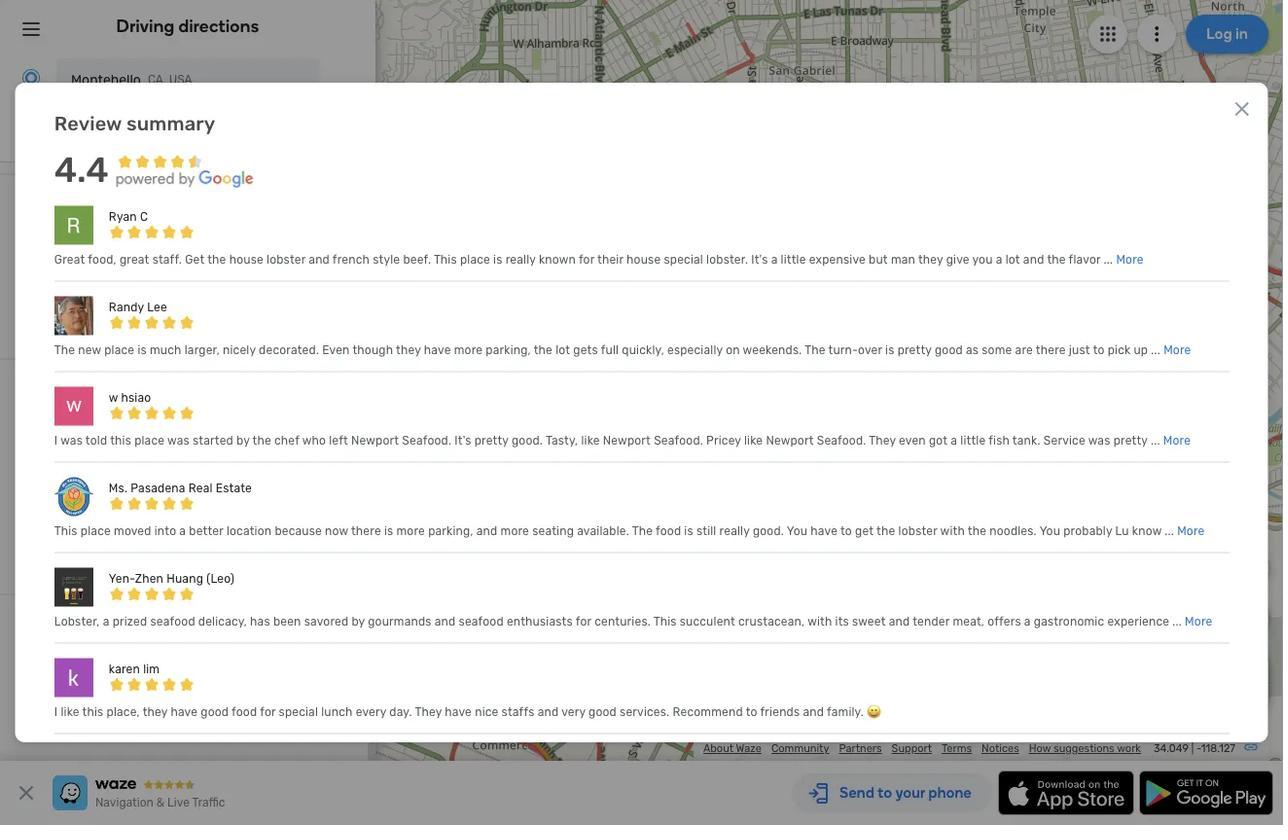 Task type: vqa. For each thing, say whether or not it's contained in the screenshot.
customers inside the Waze is the world's largest community-based traffic and navigation app. Waze Ads can help customers find your business and get them through the front door.
no



Task type: describe. For each thing, give the bounding box(es) containing it.
montebello,
[[754, 601, 822, 617]]

image 2 of boston lobster seafood restaurant, rosemead image
[[103, 408, 182, 488]]

service
[[1044, 434, 1085, 447]]

for left "their"
[[578, 253, 594, 266]]

staffs
[[501, 705, 534, 719]]

even
[[322, 343, 349, 357]]

estate
[[215, 481, 252, 495]]

hsiao
[[121, 391, 151, 405]]

2 newport from the left
[[603, 434, 651, 447]]

for right search
[[141, 611, 159, 627]]

lobster.
[[706, 253, 748, 266]]

0 horizontal spatial they
[[415, 705, 441, 719]]

is left still at right bottom
[[684, 524, 693, 538]]

directions to boston lobster seafood restaurant, rosemead link
[[19, 639, 289, 670]]

for left centuries.
[[575, 615, 591, 628]]

enthusiasts
[[506, 615, 573, 628]]

have left get
[[811, 524, 838, 538]]

1 horizontal spatial with
[[940, 524, 965, 538]]

lobster inside directions to boston lobster seafood restaurant, rosemead
[[133, 639, 175, 652]]

a left prized
[[102, 615, 109, 628]]

to right just
[[1093, 343, 1105, 357]]

left
[[329, 434, 348, 447]]

boston for boston lobster seafood restaurant, rosemead address
[[124, 675, 163, 688]]

2 horizontal spatial good
[[935, 343, 963, 357]]

yen-
[[108, 572, 135, 586]]

a right into
[[179, 524, 186, 538]]

and left family. on the bottom of page
[[803, 705, 824, 719]]

2 horizontal spatial they
[[918, 253, 943, 266]]

over
[[858, 343, 882, 357]]

know
[[1132, 524, 1162, 538]]

community
[[772, 742, 830, 755]]

restaurant, for boston lobster seafood restaurant, rosemead address
[[258, 675, 321, 688]]

for left lunch
[[260, 705, 275, 719]]

every
[[355, 705, 386, 719]]

0 horizontal spatial like
[[60, 705, 79, 719]]

randy
[[108, 300, 144, 314]]

1 horizontal spatial food
[[655, 524, 681, 538]]

2 you from the left
[[1040, 524, 1060, 538]]

started
[[192, 434, 233, 447]]

traffic
[[192, 796, 225, 810]]

w hsiao
[[108, 391, 151, 405]]

services.
[[620, 705, 669, 719]]

full
[[601, 343, 619, 357]]

style
[[372, 253, 400, 266]]

lunch
[[321, 705, 352, 719]]

i like this place, they have good food for special lunch every day.   they have nice staffs and very good services. recommend to friends and family. 😄
[[54, 705, 879, 719]]

1 horizontal spatial good
[[588, 705, 617, 719]]

notices
[[982, 742, 1020, 755]]

0 horizontal spatial good
[[200, 705, 228, 719]]

have left nice on the bottom of the page
[[445, 705, 472, 719]]

seafood for boston lobster seafood restaurant, rosemead driving directions
[[173, 657, 218, 670]]

crustacean,
[[738, 615, 805, 628]]

gourmands
[[368, 615, 431, 628]]

0 vertical spatial this
[[434, 253, 457, 266]]

2 seafood. from the left
[[654, 434, 703, 447]]

... for flavor
[[1104, 253, 1113, 266]]

to left get
[[840, 524, 852, 538]]

1 horizontal spatial the
[[632, 524, 653, 538]]

ms.
[[108, 481, 127, 495]]

0 vertical spatial good.
[[511, 434, 543, 447]]

2 vertical spatial they
[[142, 705, 167, 719]]

rosemead for boston lobster seafood restaurant, rosemead opening hours
[[19, 711, 77, 724]]

1 horizontal spatial like
[[581, 434, 600, 447]]

food,
[[87, 253, 116, 266]]

a right offers
[[1024, 615, 1031, 628]]

available.
[[577, 524, 629, 538]]

show
[[19, 325, 54, 341]]

2 seafood from the left
[[458, 615, 503, 628]]

😄
[[867, 705, 879, 719]]

turn-
[[828, 343, 858, 357]]

how
[[1029, 742, 1051, 755]]

because
[[274, 524, 322, 538]]

1 vertical spatial they
[[396, 343, 421, 357]]

prized
[[112, 615, 147, 628]]

lu
[[1115, 524, 1129, 538]]

restaurant
[[227, 120, 298, 136]]

rosemead inside directions to boston lobster seafood restaurant, rosemead
[[19, 657, 77, 670]]

tender
[[913, 615, 950, 628]]

are
[[1015, 343, 1033, 357]]

&
[[156, 796, 165, 810]]

rosemead for boston lobster seafood restaurant, rosemead address
[[19, 693, 77, 706]]

0 horizontal spatial parking,
[[428, 524, 473, 538]]

community link
[[772, 742, 830, 755]]

2 horizontal spatial this
[[653, 615, 676, 628]]

ryan
[[108, 210, 137, 224]]

a right got
[[951, 434, 957, 447]]

who
[[302, 434, 326, 447]]

1 vertical spatial summary
[[68, 190, 128, 206]]

and left flavor
[[1023, 253, 1044, 266]]

montebello, ca, usa
[[754, 601, 873, 617]]

restaurant, inside directions to boston lobster seafood restaurant, rosemead
[[225, 639, 289, 652]]

a right 'lobster.'
[[771, 253, 778, 266]]

more for the new place is much larger, nicely decorated. even though they have more parking, the lot gets full quickly, especially on weekends. the turn-over is pretty good as some are there just to pick up ...
[[1164, 343, 1191, 357]]

partners link
[[839, 742, 882, 755]]

place,
[[106, 705, 139, 719]]

0 vertical spatial little
[[781, 253, 806, 266]]

noodles.
[[990, 524, 1037, 538]]

1 vertical spatial there
[[351, 524, 381, 538]]

0 vertical spatial summary
[[126, 112, 215, 135]]

... up know
[[1151, 434, 1160, 447]]

offers
[[988, 615, 1021, 628]]

delicacy,
[[198, 615, 247, 628]]

boston lobster seafood restaurant, rosemead driving directions
[[19, 657, 344, 688]]

0 horizontal spatial more
[[396, 524, 425, 538]]

work
[[1117, 742, 1142, 755]]

2 horizontal spatial the
[[805, 343, 825, 357]]

been
[[273, 615, 301, 628]]

seafood for boston lobster seafood restaurant, rosemead address
[[210, 675, 255, 688]]

1 vertical spatial with
[[807, 615, 832, 628]]

|
[[1192, 742, 1194, 755]]

about
[[704, 742, 734, 755]]

family.
[[827, 705, 864, 719]]

have down boston lobster seafood restaurant, rosemead driving directions link on the left
[[170, 705, 197, 719]]

image 4 of boston lobster seafood restaurant, rosemead image
[[269, 408, 348, 488]]

1 horizontal spatial special
[[664, 253, 703, 266]]

is left known
[[493, 253, 502, 266]]

to left friends
[[746, 705, 757, 719]]

place down the hsiao
[[134, 434, 164, 447]]

show reviews
[[19, 325, 106, 341]]

boston lobster seafood restaurant
[[71, 120, 298, 136]]

0 vertical spatial it's
[[751, 253, 768, 266]]

place left moved
[[80, 524, 110, 538]]

1 horizontal spatial really
[[719, 524, 750, 538]]

lobster, a prized seafood delicacy, has been savored by gourmands and seafood enthusiasts for centuries. this succulent crustacean, with its sweet and tender meat, offers a gastronomic experience ... more
[[54, 615, 1213, 628]]

terms
[[942, 742, 972, 755]]

nice
[[475, 705, 498, 719]]

2 horizontal spatial more
[[500, 524, 529, 538]]

1 horizontal spatial more
[[454, 343, 482, 357]]

1 horizontal spatial 4.4
[[250, 204, 334, 269]]

but
[[869, 253, 888, 266]]

is left the much
[[137, 343, 146, 357]]

0 vertical spatial by
[[236, 434, 249, 447]]

i for i like this place, they have good food for special lunch every day.   they have nice staffs and very good services. recommend to friends and family. 😄
[[54, 705, 57, 719]]

live
[[167, 796, 190, 810]]

0 horizontal spatial the
[[54, 343, 75, 357]]

i was told this place was started by the chef who left newport seafood. it's pretty good. tasty, like newport seafood. pricey like newport seafood. they even got a little fish tank. service was pretty ... more
[[54, 434, 1191, 447]]

1 you from the left
[[787, 524, 807, 538]]

image 1 of boston lobster seafood restaurant, rosemead image
[[19, 408, 99, 488]]

great
[[54, 253, 85, 266]]

staff.
[[152, 253, 182, 266]]

karen lim
[[108, 662, 159, 676]]

lobster for boston lobster seafood restaurant, rosemead opening hours
[[175, 693, 216, 706]]

w
[[108, 391, 118, 405]]

navigation & live traffic
[[95, 796, 225, 810]]

0 vertical spatial lot
[[1006, 253, 1020, 266]]

more for great food, great staff. get the house lobster and french style beef. this place is really known for their house special lobster. it's a little expensive but man they give you a lot and the flavor ...
[[1116, 253, 1144, 266]]

and right sweet
[[889, 615, 910, 628]]

told
[[85, 434, 107, 447]]

lee
[[147, 300, 167, 314]]

centuries.
[[594, 615, 651, 628]]

2 horizontal spatial pretty
[[1113, 434, 1148, 447]]

1 horizontal spatial there
[[1036, 343, 1066, 357]]

to inside directions to boston lobster seafood restaurant, rosemead
[[77, 639, 89, 652]]

as
[[966, 343, 979, 357]]

sweet
[[852, 615, 886, 628]]

image 7 of boston lobster seafood restaurant, rosemead image
[[186, 492, 265, 571]]

real
[[188, 481, 212, 495]]

man
[[891, 253, 915, 266]]

1 vertical spatial review summary
[[19, 190, 128, 206]]

up
[[1134, 343, 1148, 357]]

day.
[[389, 705, 412, 719]]



Task type: locate. For each thing, give the bounding box(es) containing it.
just
[[1069, 343, 1090, 357]]

decorated.
[[258, 343, 319, 357]]

beef.
[[403, 253, 431, 266]]

food down boston lobster seafood restaurant, rosemead driving directions link on the left
[[231, 705, 257, 719]]

lobster inside boston lobster seafood restaurant, rosemead address
[[166, 675, 207, 688]]

0 horizontal spatial it's
[[454, 434, 471, 447]]

savored
[[304, 615, 348, 628]]

people also search for
[[19, 611, 159, 627]]

i
[[54, 434, 57, 447], [54, 705, 57, 719]]

3 seafood. from the left
[[817, 434, 866, 447]]

i for i was told this place was started by the chef who left newport seafood. it's pretty good. tasty, like newport seafood. pricey like newport seafood. they even got a little fish tank. service was pretty ... more
[[54, 434, 57, 447]]

directions inside boston lobster seafood restaurant, rosemead driving directions
[[60, 675, 114, 688]]

newport right left
[[351, 434, 399, 447]]

friends
[[760, 705, 800, 719]]

seafood up boston lobster seafood restaurant, rosemead address on the left bottom
[[173, 657, 218, 670]]

image 6 of boston lobster seafood restaurant, rosemead image
[[103, 492, 182, 571]]

seafood inside boston lobster seafood restaurant, rosemead driving directions
[[173, 657, 218, 670]]

a right the you
[[996, 253, 1002, 266]]

usa for montebello
[[169, 73, 192, 87]]

like left opening
[[60, 705, 79, 719]]

little left expensive
[[781, 253, 806, 266]]

8 photos
[[19, 380, 76, 396]]

the right available.
[[632, 524, 653, 538]]

boston inside "boston lobster seafood restaurant" button
[[71, 120, 116, 136]]

there right now
[[351, 524, 381, 538]]

seafood down boston lobster seafood restaurant, rosemead driving directions
[[219, 693, 264, 706]]

1 horizontal spatial seafood.
[[654, 434, 703, 447]]

restaurant, inside boston lobster seafood restaurant, rosemead opening hours
[[267, 693, 330, 706]]

0 horizontal spatial food
[[231, 705, 257, 719]]

this left place,
[[82, 705, 103, 719]]

2 horizontal spatial was
[[1088, 434, 1110, 447]]

1 horizontal spatial this
[[434, 253, 457, 266]]

0 vertical spatial review summary
[[54, 112, 215, 135]]

newport right tasty,
[[603, 434, 651, 447]]

good left as
[[935, 343, 963, 357]]

image 5 of boston lobster seafood restaurant, rosemead image
[[19, 492, 99, 571]]

good. right still at right bottom
[[753, 524, 784, 538]]

1 horizontal spatial this
[[110, 434, 131, 447]]

0 horizontal spatial was
[[60, 434, 82, 447]]

0 horizontal spatial this
[[54, 524, 77, 538]]

boston inside boston lobster seafood restaurant, rosemead opening hours
[[133, 693, 172, 706]]

1 horizontal spatial directions
[[179, 16, 259, 36]]

0 horizontal spatial newport
[[351, 434, 399, 447]]

boston inside boston lobster seafood restaurant, rosemead address
[[124, 675, 163, 688]]

seafood left enthusiasts
[[458, 615, 503, 628]]

seafood left restaurant
[[171, 120, 224, 136]]

1 horizontal spatial good.
[[753, 524, 784, 538]]

i down driving
[[54, 705, 57, 719]]

directions
[[179, 16, 259, 36], [60, 675, 114, 688]]

give
[[946, 253, 970, 266]]

1 vertical spatial good.
[[753, 524, 784, 538]]

fish
[[989, 434, 1010, 447]]

seafood up boston lobster seafood restaurant, rosemead driving directions
[[177, 639, 222, 652]]

this left "succulent"
[[653, 615, 676, 628]]

... right the "experience" in the right of the page
[[1173, 615, 1182, 628]]

1 vertical spatial 4.4
[[250, 204, 334, 269]]

... for know
[[1165, 524, 1174, 538]]

moved
[[113, 524, 151, 538]]

seafood for boston lobster seafood restaurant
[[171, 120, 224, 136]]

boston inside boston lobster seafood restaurant, rosemead driving directions
[[87, 657, 126, 670]]

0 horizontal spatial there
[[351, 524, 381, 538]]

have right though
[[424, 343, 451, 357]]

like
[[581, 434, 600, 447], [744, 434, 763, 447], [60, 705, 79, 719]]

0 vertical spatial there
[[1036, 343, 1066, 357]]

directions
[[19, 639, 75, 652]]

gets
[[573, 343, 598, 357]]

by
[[236, 434, 249, 447], [351, 615, 365, 628]]

people
[[19, 611, 63, 627]]

2 i from the top
[[54, 705, 57, 719]]

seafood. left even
[[817, 434, 866, 447]]

how suggestions work link
[[1029, 742, 1142, 755]]

little left fish
[[960, 434, 986, 447]]

1 vertical spatial special
[[278, 705, 318, 719]]

suggestions
[[1054, 742, 1115, 755]]

lobster inside boston lobster seafood restaurant, rosemead driving directions
[[129, 657, 170, 670]]

really left known
[[505, 253, 536, 266]]

and left very
[[537, 705, 558, 719]]

seafood inside boston lobster seafood restaurant, rosemead opening hours
[[219, 693, 264, 706]]

is right now
[[384, 524, 393, 538]]

house right "their"
[[626, 253, 661, 266]]

its
[[835, 615, 849, 628]]

even
[[899, 434, 926, 447]]

1 vertical spatial i
[[54, 705, 57, 719]]

boston for boston lobster seafood restaurant, rosemead driving directions
[[87, 657, 126, 670]]

2 vertical spatial this
[[653, 615, 676, 628]]

good right very
[[588, 705, 617, 719]]

boston for boston lobster seafood restaurant, rosemead opening hours
[[133, 693, 172, 706]]

0 vertical spatial parking,
[[485, 343, 531, 357]]

2 horizontal spatial seafood.
[[817, 434, 866, 447]]

boston inside directions to boston lobster seafood restaurant, rosemead
[[92, 639, 130, 652]]

ca, for montebello,
[[825, 601, 845, 617]]

0 horizontal spatial ca,
[[148, 73, 166, 87]]

0 horizontal spatial they
[[142, 705, 167, 719]]

rosemead inside boston lobster seafood restaurant, rosemead driving directions
[[287, 657, 344, 670]]

1 vertical spatial review
[[19, 190, 65, 206]]

like right pricey
[[744, 434, 763, 447]]

seafood inside boston lobster seafood restaurant, rosemead address
[[210, 675, 255, 688]]

8
[[19, 380, 28, 396]]

0 horizontal spatial really
[[505, 253, 536, 266]]

0 horizontal spatial usa
[[169, 73, 192, 87]]

2 horizontal spatial newport
[[766, 434, 814, 447]]

weekends.
[[743, 343, 802, 357]]

more left seating
[[500, 524, 529, 538]]

was left the told
[[60, 434, 82, 447]]

to
[[1093, 343, 1105, 357], [840, 524, 852, 538], [77, 639, 89, 652], [746, 705, 757, 719]]

about waze community partners support terms notices how suggestions work
[[704, 742, 1142, 755]]

they right day.
[[415, 705, 441, 719]]

0 vertical spatial usa
[[169, 73, 192, 87]]

1 vertical spatial parking,
[[428, 524, 473, 538]]

1 horizontal spatial they
[[396, 343, 421, 357]]

ryan c
[[108, 210, 148, 224]]

ca, inside montebello ca, usa
[[148, 73, 166, 87]]

image 3 of boston lobster seafood restaurant, rosemead image
[[186, 408, 265, 488]]

lobster for boston lobster seafood restaurant, rosemead address
[[166, 675, 207, 688]]

you left get
[[787, 524, 807, 538]]

1 horizontal spatial house
[[626, 253, 661, 266]]

2 house from the left
[[626, 253, 661, 266]]

pretty right over
[[897, 343, 932, 357]]

1 seafood. from the left
[[402, 434, 451, 447]]

0 horizontal spatial 4.4
[[54, 149, 108, 191]]

0 horizontal spatial little
[[781, 253, 806, 266]]

1 vertical spatial ca,
[[825, 601, 845, 617]]

0 vertical spatial special
[[664, 253, 703, 266]]

review summary down montebello ca, usa
[[54, 112, 215, 135]]

0 vertical spatial really
[[505, 253, 536, 266]]

c
[[140, 210, 148, 224]]

more
[[1116, 253, 1144, 266], [1164, 343, 1191, 357], [1163, 434, 1191, 447], [1177, 524, 1205, 538], [1185, 615, 1213, 628]]

boston lobster seafood restaurant, rosemead address link
[[19, 675, 321, 706]]

1 vertical spatial they
[[415, 705, 441, 719]]

house right get
[[229, 253, 263, 266]]

1 horizontal spatial they
[[869, 434, 896, 447]]

chef
[[274, 434, 299, 447]]

usa left tender at the right
[[848, 601, 873, 617]]

for
[[578, 253, 594, 266], [141, 611, 159, 627], [575, 615, 591, 628], [260, 705, 275, 719]]

experience
[[1107, 615, 1170, 628]]

the left the turn-
[[805, 343, 825, 357]]

1 vertical spatial usa
[[848, 601, 873, 617]]

good down boston lobster seafood restaurant, rosemead driving directions link on the left
[[200, 705, 228, 719]]

more for this place moved into a better location because now there is more parking, and more seating available. the food is still really good. you have to get the lobster with the noodles. you probably lu know ...
[[1177, 524, 1205, 538]]

you right noodles. in the right bottom of the page
[[1040, 524, 1060, 538]]

special
[[664, 253, 703, 266], [278, 705, 318, 719]]

1 vertical spatial little
[[960, 434, 986, 447]]

to down lobster, at bottom
[[77, 639, 89, 652]]

summary down montebello ca, usa
[[126, 112, 215, 135]]

0 vertical spatial they
[[869, 434, 896, 447]]

pasadena
[[130, 481, 185, 495]]

place right beef.
[[460, 253, 490, 266]]

parking,
[[485, 343, 531, 357], [428, 524, 473, 538]]

was left started
[[167, 434, 189, 447]]

directions up the address on the bottom of the page
[[60, 675, 114, 688]]

3 was from the left
[[1088, 434, 1110, 447]]

0 vertical spatial directions
[[179, 16, 259, 36]]

rosemead inside boston lobster seafood restaurant, rosemead address
[[19, 693, 77, 706]]

image 8 of boston lobster seafood restaurant, rosemead image
[[269, 492, 348, 571]]

118.127
[[1202, 742, 1236, 755]]

0 horizontal spatial directions
[[60, 675, 114, 688]]

0 vertical spatial they
[[918, 253, 943, 266]]

good. left tasty,
[[511, 434, 543, 447]]

boston lobster seafood restaurant button
[[56, 107, 319, 146]]

seating
[[532, 524, 574, 538]]

seafood for boston lobster seafood restaurant, rosemead opening hours
[[219, 693, 264, 706]]

1 vertical spatial it's
[[454, 434, 471, 447]]

more right though
[[454, 343, 482, 357]]

was
[[60, 434, 82, 447], [167, 434, 189, 447], [1088, 434, 1110, 447]]

driving
[[116, 16, 175, 36]]

french
[[332, 253, 369, 266]]

x image
[[1231, 97, 1254, 120]]

pretty left tasty,
[[474, 434, 508, 447]]

is right over
[[885, 343, 894, 357]]

montebello ca, usa
[[71, 72, 192, 88]]

lobster inside boston lobster seafood restaurant, rosemead opening hours
[[175, 693, 216, 706]]

was right service
[[1088, 434, 1110, 447]]

summary
[[126, 112, 215, 135], [68, 190, 128, 206]]

ms. pasadena real estate
[[108, 481, 252, 495]]

food left still at right bottom
[[655, 524, 681, 538]]

link image
[[1244, 740, 1259, 755]]

boston
[[71, 120, 116, 136], [92, 639, 130, 652], [87, 657, 126, 670], [124, 675, 163, 688], [133, 693, 172, 706]]

boston lobster seafood restaurant, rosemead opening hours
[[19, 693, 330, 724]]

0 horizontal spatial good.
[[511, 434, 543, 447]]

seafood. left pricey
[[654, 434, 703, 447]]

reviews
[[58, 325, 106, 341]]

with left noodles. in the right bottom of the page
[[940, 524, 965, 538]]

really right still at right bottom
[[719, 524, 750, 538]]

1 vertical spatial food
[[231, 705, 257, 719]]

yen-zhen huang (leo)
[[108, 572, 234, 586]]

summary up ryan
[[68, 190, 128, 206]]

1 horizontal spatial lobster
[[898, 524, 937, 538]]

... right flavor
[[1104, 253, 1113, 266]]

1 was from the left
[[60, 434, 82, 447]]

usa inside montebello ca, usa
[[169, 73, 192, 87]]

lobster for boston lobster seafood restaurant, rosemead driving directions
[[129, 657, 170, 670]]

4.4
[[54, 149, 108, 191], [250, 204, 334, 269]]

boston lobster seafood restaurant, rosemead address
[[19, 675, 321, 706]]

1 horizontal spatial it's
[[751, 253, 768, 266]]

i left the told
[[54, 434, 57, 447]]

0 vertical spatial this
[[110, 434, 131, 447]]

lot right the you
[[1006, 253, 1020, 266]]

0 horizontal spatial with
[[807, 615, 832, 628]]

2 horizontal spatial like
[[744, 434, 763, 447]]

waze
[[736, 742, 762, 755]]

very
[[561, 705, 585, 719]]

ca, right montebello
[[148, 73, 166, 87]]

1 newport from the left
[[351, 434, 399, 447]]

0 vertical spatial food
[[655, 524, 681, 538]]

rosemead inside boston lobster seafood restaurant, rosemead opening hours
[[19, 711, 77, 724]]

1 horizontal spatial was
[[167, 434, 189, 447]]

0 horizontal spatial seafood
[[150, 615, 195, 628]]

some
[[982, 343, 1012, 357]]

1 vertical spatial this
[[82, 705, 103, 719]]

flavor
[[1069, 253, 1101, 266]]

by right savored
[[351, 615, 365, 628]]

especially
[[667, 343, 723, 357]]

0 horizontal spatial house
[[229, 253, 263, 266]]

review down montebello
[[54, 112, 121, 135]]

1 vertical spatial lot
[[555, 343, 570, 357]]

support link
[[892, 742, 932, 755]]

1 vertical spatial directions
[[60, 675, 114, 688]]

lim
[[143, 662, 159, 676]]

0 vertical spatial lobster
[[266, 253, 305, 266]]

tank.
[[1013, 434, 1041, 447]]

you
[[972, 253, 993, 266]]

their
[[597, 253, 623, 266]]

0 vertical spatial i
[[54, 434, 57, 447]]

they left even
[[869, 434, 896, 447]]

larger,
[[184, 343, 219, 357]]

1 horizontal spatial usa
[[848, 601, 873, 617]]

34.049 | -118.127
[[1154, 742, 1236, 755]]

0 horizontal spatial you
[[787, 524, 807, 538]]

seafood inside button
[[171, 120, 224, 136]]

review up great on the left top
[[19, 190, 65, 206]]

x image
[[15, 782, 38, 805]]

this left moved
[[54, 524, 77, 538]]

and left french
[[308, 253, 329, 266]]

restaurant, inside boston lobster seafood restaurant, rosemead address
[[258, 675, 321, 688]]

4.4 left style
[[250, 204, 334, 269]]

tasty,
[[545, 434, 578, 447]]

place right new
[[104, 343, 134, 357]]

0 vertical spatial 4.4
[[54, 149, 108, 191]]

1 vertical spatial this
[[54, 524, 77, 538]]

pretty right service
[[1113, 434, 1148, 447]]

current location image
[[19, 66, 43, 90]]

food
[[655, 524, 681, 538], [231, 705, 257, 719]]

the new place is much larger, nicely decorated. even though they have more parking, the lot gets full quickly, especially on weekends. the turn-over is pretty good as some are there just to pick up ... more
[[54, 343, 1191, 357]]

on
[[726, 343, 740, 357]]

boston for boston lobster seafood restaurant
[[71, 120, 116, 136]]

gastronomic
[[1034, 615, 1104, 628]]

review
[[54, 112, 121, 135], [19, 190, 65, 206]]

1 horizontal spatial lot
[[1006, 253, 1020, 266]]

driving directions
[[116, 16, 259, 36]]

3 newport from the left
[[766, 434, 814, 447]]

boston lobster seafood restaurant, rosemead opening hours link
[[19, 693, 330, 724]]

more right now
[[396, 524, 425, 538]]

seafood down delicacy,
[[210, 675, 255, 688]]

usa for montebello,
[[848, 601, 873, 617]]

1 vertical spatial by
[[351, 615, 365, 628]]

-
[[1197, 742, 1202, 755]]

search
[[95, 611, 138, 627]]

special left 'lobster.'
[[664, 253, 703, 266]]

quickly,
[[622, 343, 664, 357]]

lobster right get
[[898, 524, 937, 538]]

rosemead for boston lobster seafood restaurant, rosemead driving directions
[[287, 657, 344, 670]]

this place moved into a better location because now there is more parking, and more seating available. the food is still really good. you have to get the lobster with the noodles. you probably lu know ... more
[[54, 524, 1205, 538]]

... for up
[[1151, 343, 1161, 357]]

seafood. right left
[[402, 434, 451, 447]]

lot left gets
[[555, 343, 570, 357]]

2 was from the left
[[167, 434, 189, 447]]

0 horizontal spatial special
[[278, 705, 318, 719]]

navigation
[[95, 796, 154, 810]]

lobster for boston lobster seafood restaurant
[[120, 120, 168, 136]]

get
[[185, 253, 204, 266]]

1 i from the top
[[54, 434, 57, 447]]

1 horizontal spatial ca,
[[825, 601, 845, 617]]

directions right driving
[[179, 16, 259, 36]]

the down show reviews
[[54, 343, 75, 357]]

special left lunch
[[278, 705, 318, 719]]

newport right pricey
[[766, 434, 814, 447]]

huang
[[166, 572, 203, 586]]

restaurant, for boston lobster seafood restaurant, rosemead opening hours
[[267, 693, 330, 706]]

lobster inside button
[[120, 120, 168, 136]]

and left seating
[[476, 524, 497, 538]]

... right know
[[1165, 524, 1174, 538]]

restaurant, inside boston lobster seafood restaurant, rosemead driving directions
[[221, 657, 284, 670]]

and right gourmands
[[434, 615, 455, 628]]

with left its
[[807, 615, 832, 628]]

there right "are"
[[1036, 343, 1066, 357]]

restaurant, for boston lobster seafood restaurant, rosemead driving directions
[[221, 657, 284, 670]]

1 horizontal spatial parking,
[[485, 343, 531, 357]]

1 seafood from the left
[[150, 615, 195, 628]]

1 horizontal spatial pretty
[[897, 343, 932, 357]]

this right the told
[[110, 434, 131, 447]]

0 horizontal spatial by
[[236, 434, 249, 447]]

1 house from the left
[[229, 253, 263, 266]]

0 vertical spatial review
[[54, 112, 121, 135]]

is
[[493, 253, 502, 266], [137, 343, 146, 357], [885, 343, 894, 357], [384, 524, 393, 538], [684, 524, 693, 538]]

0 horizontal spatial pretty
[[474, 434, 508, 447]]

1 horizontal spatial newport
[[603, 434, 651, 447]]

ca, left sweet
[[825, 601, 845, 617]]

this right beef.
[[434, 253, 457, 266]]

ca, for montebello
[[148, 73, 166, 87]]

recommend
[[672, 705, 743, 719]]

seafood inside directions to boston lobster seafood restaurant, rosemead
[[177, 639, 222, 652]]

1 horizontal spatial by
[[351, 615, 365, 628]]



